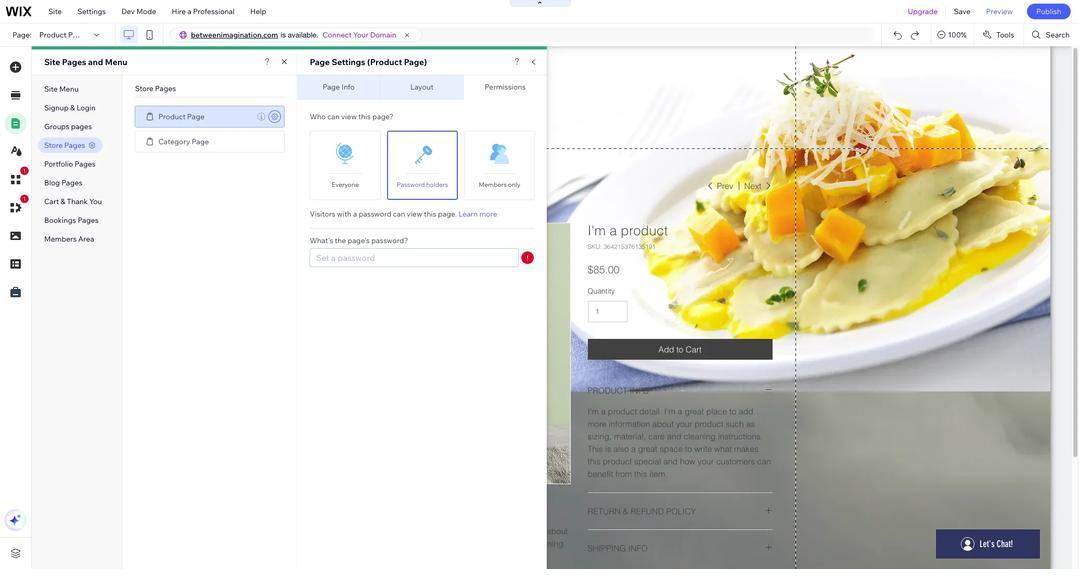 Task type: describe. For each thing, give the bounding box(es) containing it.
who can view this page?
[[310, 112, 394, 121]]

page up site pages and menu
[[68, 30, 85, 40]]

bookings pages
[[44, 216, 99, 225]]

the
[[335, 236, 346, 245]]

page up page info on the top
[[310, 57, 330, 67]]

thank
[[67, 197, 88, 206]]

bookings
[[44, 216, 76, 225]]

hire
[[172, 7, 186, 16]]

1 vertical spatial store pages
[[44, 141, 85, 150]]

available.
[[288, 31, 319, 39]]

connect
[[323, 30, 352, 40]]

1 for 2nd 1 button from the bottom
[[23, 168, 26, 174]]

1 horizontal spatial product page
[[159, 112, 205, 121]]

visitors with a password can view this page. learn more
[[310, 209, 498, 219]]

1 horizontal spatial this
[[424, 209, 437, 219]]

portfolio
[[44, 159, 73, 169]]

groups pages
[[44, 122, 92, 131]]

1 horizontal spatial product
[[159, 112, 186, 121]]

2 1 button from the top
[[5, 195, 29, 219]]

publish button
[[1028, 4, 1071, 19]]

hire a professional
[[172, 7, 235, 16]]

0 horizontal spatial store
[[44, 141, 63, 150]]

is
[[281, 31, 286, 39]]

layout
[[411, 82, 434, 92]]

what's
[[310, 236, 333, 245]]

1 1 button from the top
[[5, 167, 29, 191]]

members for members only
[[479, 181, 507, 188]]

100%
[[949, 30, 967, 40]]

page info
[[323, 82, 355, 92]]

is available. connect your domain
[[281, 30, 397, 40]]

save
[[955, 7, 971, 16]]

(product
[[367, 57, 402, 67]]

site menu
[[44, 84, 79, 94]]

category page
[[159, 137, 209, 146]]

what's the page's password?
[[310, 236, 408, 245]]

who
[[310, 112, 326, 121]]

& for cart
[[61, 197, 65, 206]]

betweenimagination.com
[[191, 30, 278, 40]]

password holders
[[397, 181, 448, 188]]

site for site
[[48, 7, 62, 16]]

everyone
[[332, 181, 359, 188]]

and
[[88, 57, 103, 67]]

1 vertical spatial view
[[407, 209, 423, 219]]

only
[[508, 181, 521, 188]]

1 horizontal spatial store pages
[[135, 84, 176, 93]]

info
[[342, 82, 355, 92]]

password
[[359, 209, 392, 219]]

page?
[[373, 112, 394, 121]]

0 vertical spatial product page
[[39, 30, 85, 40]]

1 vertical spatial can
[[393, 209, 405, 219]]

page right category
[[192, 137, 209, 146]]

page up category page
[[187, 112, 205, 121]]

0 horizontal spatial can
[[328, 112, 340, 121]]

1 horizontal spatial settings
[[332, 57, 366, 67]]

upgrade
[[908, 7, 938, 16]]

dev
[[122, 7, 135, 16]]

password?
[[372, 236, 408, 245]]

tools button
[[975, 23, 1024, 46]]

your
[[353, 30, 369, 40]]

1 for first 1 button from the bottom of the page
[[23, 196, 26, 202]]



Task type: locate. For each thing, give the bounding box(es) containing it.
can right "who"
[[328, 112, 340, 121]]

1 vertical spatial a
[[353, 209, 357, 219]]

save button
[[947, 0, 979, 23]]

learn more link
[[459, 209, 498, 219]]

pages
[[62, 57, 86, 67], [155, 84, 176, 93], [64, 141, 85, 150], [75, 159, 96, 169], [62, 178, 82, 187], [78, 216, 99, 225]]

page's
[[348, 236, 370, 245]]

0 vertical spatial 1
[[23, 168, 26, 174]]

& for signup
[[70, 103, 75, 112]]

1 vertical spatial 1
[[23, 196, 26, 202]]

this left the page?
[[359, 112, 371, 121]]

view down info
[[341, 112, 357, 121]]

you
[[89, 197, 102, 206]]

settings left dev
[[77, 7, 106, 16]]

store pages
[[135, 84, 176, 93], [44, 141, 85, 150]]

this left page.
[[424, 209, 437, 219]]

site for site menu
[[44, 84, 58, 94]]

1 horizontal spatial members
[[479, 181, 507, 188]]

dev mode
[[122, 7, 156, 16]]

0 vertical spatial &
[[70, 103, 75, 112]]

1 1 from the top
[[23, 168, 26, 174]]

members area
[[44, 234, 94, 244]]

site for site pages and menu
[[44, 57, 60, 67]]

0 vertical spatial product
[[39, 30, 67, 40]]

1 vertical spatial product
[[159, 112, 186, 121]]

page.
[[438, 209, 457, 219]]

domain
[[370, 30, 397, 40]]

1 vertical spatial store
[[44, 141, 63, 150]]

1
[[23, 168, 26, 174], [23, 196, 26, 202]]

& left the login
[[70, 103, 75, 112]]

0 vertical spatial site
[[48, 7, 62, 16]]

0 vertical spatial view
[[341, 112, 357, 121]]

can right password
[[393, 209, 405, 219]]

tools
[[997, 30, 1015, 40]]

0 horizontal spatial settings
[[77, 7, 106, 16]]

view
[[341, 112, 357, 121], [407, 209, 423, 219]]

product page
[[39, 30, 85, 40], [159, 112, 205, 121]]

0 vertical spatial 1 button
[[5, 167, 29, 191]]

1 horizontal spatial menu
[[105, 57, 127, 67]]

settings up info
[[332, 57, 366, 67]]

0 horizontal spatial menu
[[59, 84, 79, 94]]

publish
[[1037, 7, 1062, 16]]

100% button
[[932, 23, 975, 46]]

& right cart
[[61, 197, 65, 206]]

1 vertical spatial settings
[[332, 57, 366, 67]]

1 button
[[5, 167, 29, 191], [5, 195, 29, 219]]

1 horizontal spatial can
[[393, 209, 405, 219]]

1 left cart
[[23, 196, 26, 202]]

learn
[[459, 209, 478, 219]]

0 horizontal spatial this
[[359, 112, 371, 121]]

this
[[359, 112, 371, 121], [424, 209, 437, 219]]

members only
[[479, 181, 521, 188]]

1 vertical spatial menu
[[59, 84, 79, 94]]

1 vertical spatial 1 button
[[5, 195, 29, 219]]

store
[[135, 84, 154, 93], [44, 141, 63, 150]]

search
[[1047, 30, 1070, 40]]

password
[[397, 181, 425, 188]]

0 vertical spatial a
[[188, 7, 192, 16]]

1 vertical spatial site
[[44, 57, 60, 67]]

preview button
[[979, 0, 1021, 23]]

cart & thank you
[[44, 197, 102, 206]]

1 horizontal spatial &
[[70, 103, 75, 112]]

1 left portfolio
[[23, 168, 26, 174]]

0 horizontal spatial product
[[39, 30, 67, 40]]

0 horizontal spatial store pages
[[44, 141, 85, 150]]

visitors
[[310, 209, 336, 219]]

members down bookings
[[44, 234, 77, 244]]

product page up site pages and menu
[[39, 30, 85, 40]]

preview
[[987, 7, 1014, 16]]

&
[[70, 103, 75, 112], [61, 197, 65, 206]]

1 vertical spatial members
[[44, 234, 77, 244]]

category
[[159, 137, 190, 146]]

0 horizontal spatial members
[[44, 234, 77, 244]]

signup & login
[[44, 103, 96, 112]]

product page up category page
[[159, 112, 205, 121]]

product up category
[[159, 112, 186, 121]]

1 vertical spatial product page
[[159, 112, 205, 121]]

0 horizontal spatial &
[[61, 197, 65, 206]]

1 vertical spatial &
[[61, 197, 65, 206]]

0 vertical spatial store
[[135, 84, 154, 93]]

page)
[[404, 57, 427, 67]]

1 horizontal spatial view
[[407, 209, 423, 219]]

mode
[[136, 7, 156, 16]]

0 vertical spatial menu
[[105, 57, 127, 67]]

login
[[77, 103, 96, 112]]

a right hire
[[188, 7, 192, 16]]

0 horizontal spatial view
[[341, 112, 357, 121]]

search button
[[1025, 23, 1080, 46]]

a
[[188, 7, 192, 16], [353, 209, 357, 219]]

portfolio pages
[[44, 159, 96, 169]]

0 vertical spatial can
[[328, 112, 340, 121]]

1 vertical spatial this
[[424, 209, 437, 219]]

members for members area
[[44, 234, 77, 244]]

view down password at the left top of page
[[407, 209, 423, 219]]

1 button left blog
[[5, 167, 29, 191]]

area
[[78, 234, 94, 244]]

site pages and menu
[[44, 57, 127, 67]]

0 vertical spatial settings
[[77, 7, 106, 16]]

members left only
[[479, 181, 507, 188]]

site
[[48, 7, 62, 16], [44, 57, 60, 67], [44, 84, 58, 94]]

permissions
[[485, 82, 526, 92]]

more
[[480, 209, 498, 219]]

0 vertical spatial members
[[479, 181, 507, 188]]

menu right the 'and' at the top of the page
[[105, 57, 127, 67]]

0 vertical spatial this
[[359, 112, 371, 121]]

can
[[328, 112, 340, 121], [393, 209, 405, 219]]

settings
[[77, 7, 106, 16], [332, 57, 366, 67]]

help
[[250, 7, 266, 16]]

1 horizontal spatial a
[[353, 209, 357, 219]]

members
[[479, 181, 507, 188], [44, 234, 77, 244]]

menu
[[105, 57, 127, 67], [59, 84, 79, 94]]

2 1 from the top
[[23, 196, 26, 202]]

blog
[[44, 178, 60, 187]]

product
[[39, 30, 67, 40], [159, 112, 186, 121]]

blog pages
[[44, 178, 82, 187]]

signup
[[44, 103, 69, 112]]

professional
[[193, 7, 235, 16]]

page left info
[[323, 82, 340, 92]]

0 horizontal spatial product page
[[39, 30, 85, 40]]

2 vertical spatial site
[[44, 84, 58, 94]]

groups
[[44, 122, 69, 131]]

page
[[68, 30, 85, 40], [310, 57, 330, 67], [323, 82, 340, 92], [187, 112, 205, 121], [192, 137, 209, 146]]

cart
[[44, 197, 59, 206]]

a right with
[[353, 209, 357, 219]]

menu up signup & login
[[59, 84, 79, 94]]

0 horizontal spatial a
[[188, 7, 192, 16]]

pages
[[71, 122, 92, 131]]

0 vertical spatial store pages
[[135, 84, 176, 93]]

product up site pages and menu
[[39, 30, 67, 40]]

holders
[[426, 181, 448, 188]]

1 horizontal spatial store
[[135, 84, 154, 93]]

Set a password password field
[[310, 248, 519, 267]]

with
[[337, 209, 352, 219]]

1 button left cart
[[5, 195, 29, 219]]

page settings (product page)
[[310, 57, 427, 67]]



Task type: vqa. For each thing, say whether or not it's contained in the screenshot.
the rightmost Upsell
no



